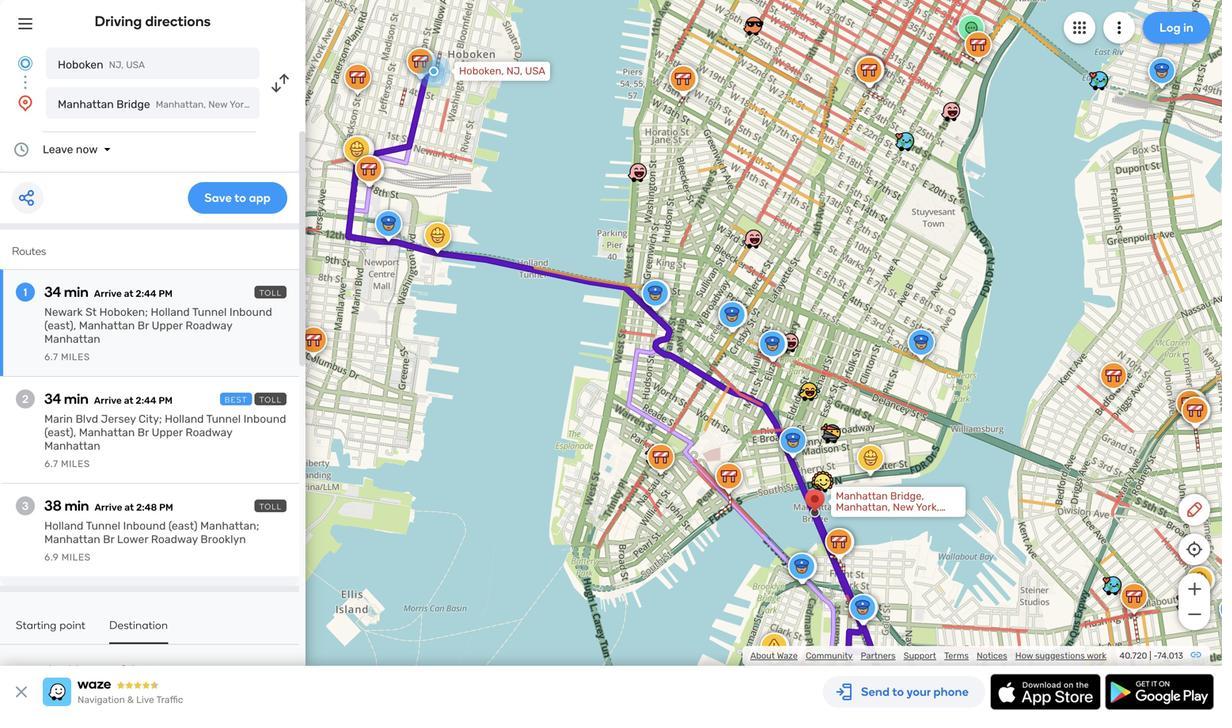 Task type: locate. For each thing, give the bounding box(es) containing it.
roadway
[[186, 319, 232, 332], [186, 426, 232, 439], [151, 533, 198, 546]]

driving directions
[[95, 13, 211, 30]]

location image
[[16, 93, 35, 112]]

bridge for manhattan bridge manhattan, new york, united states
[[116, 98, 150, 111]]

upper inside newark st hoboken; holland tunnel inbound (east), manhattan br upper roadway manhattan 6.7 miles
[[152, 319, 183, 332]]

arrive up hoboken;
[[94, 288, 122, 299]]

(east)
[[168, 519, 198, 532]]

manhattan up 6.9
[[44, 533, 100, 546]]

manhattan down st
[[79, 319, 135, 332]]

0 vertical spatial arrive
[[94, 288, 122, 299]]

34 up newark
[[44, 283, 61, 300]]

min up newark
[[64, 283, 88, 300]]

0 horizontal spatial new
[[208, 99, 228, 110]]

destination button
[[109, 618, 168, 644]]

1 vertical spatial states
[[870, 512, 902, 524]]

1 vertical spatial inbound
[[244, 412, 286, 426]]

2 vertical spatial min
[[65, 497, 89, 514]]

34 min arrive at 2:44 pm for 2
[[44, 390, 173, 407]]

2:44 up the city;
[[136, 395, 156, 406]]

traffic
[[156, 694, 183, 705]]

2 toll from the top
[[259, 395, 282, 405]]

2 vertical spatial pm
[[159, 502, 173, 513]]

current location image
[[16, 54, 35, 73]]

2 vertical spatial tunnel
[[86, 519, 120, 532]]

1 toll from the top
[[259, 288, 282, 298]]

how suggestions work link
[[1016, 650, 1107, 661]]

miles
[[61, 352, 90, 363], [61, 458, 90, 469], [62, 552, 91, 563]]

br
[[138, 319, 149, 332], [138, 426, 149, 439], [103, 533, 114, 546]]

directions
[[145, 13, 211, 30]]

pm right 2:48
[[159, 502, 173, 513]]

1 (east), from the top
[[44, 319, 76, 332]]

1 34 min arrive at 2:44 pm from the top
[[44, 283, 173, 300]]

2 (east), from the top
[[44, 426, 76, 439]]

40.720
[[1120, 650, 1148, 661]]

upper inside "marin blvd jersey city; holland tunnel inbound (east), manhattan br upper roadway manhattan 6.7 miles"
[[152, 426, 183, 439]]

st
[[85, 306, 97, 319]]

arrive for 2
[[94, 395, 122, 406]]

bridge,
[[891, 490, 924, 502]]

notices link
[[977, 650, 1008, 661]]

usa for hoboken,
[[525, 65, 546, 77]]

manhattan bridge, manhattan, new york, united states
[[836, 490, 940, 524]]

1 vertical spatial (east),
[[44, 426, 76, 439]]

manhattan bridge manhattan, new york, united states
[[58, 98, 314, 111]]

1 upper from the top
[[152, 319, 183, 332]]

at left 2:48
[[124, 502, 134, 513]]

1 horizontal spatial nj,
[[507, 65, 523, 77]]

usa inside hoboken nj, usa
[[126, 59, 145, 70]]

2 34 from the top
[[44, 390, 61, 407]]

0 vertical spatial roadway
[[186, 319, 232, 332]]

york, for bridge
[[230, 99, 251, 110]]

notices
[[977, 650, 1008, 661]]

manhattan inside holland tunnel inbound (east) manhattan; manhattan br lower roadway brooklyn 6.9 miles
[[44, 533, 100, 546]]

2 2:44 from the top
[[136, 395, 156, 406]]

1 vertical spatial 34
[[44, 390, 61, 407]]

manhattan
[[58, 98, 114, 111], [79, 319, 135, 332], [44, 333, 100, 346], [79, 426, 135, 439], [44, 439, 100, 452], [836, 490, 888, 502], [44, 533, 100, 546], [16, 662, 100, 681]]

0 vertical spatial upper
[[152, 319, 183, 332]]

states inside manhattan bridge manhattan, new york, united states
[[285, 99, 314, 110]]

newark
[[44, 306, 83, 319]]

1 horizontal spatial states
[[870, 512, 902, 524]]

2 vertical spatial miles
[[62, 552, 91, 563]]

2:48
[[136, 502, 157, 513]]

6.7 down newark
[[44, 352, 58, 363]]

2 vertical spatial holland
[[44, 519, 83, 532]]

0 vertical spatial bridge
[[116, 98, 150, 111]]

tunnel inside "marin blvd jersey city; holland tunnel inbound (east), manhattan br upper roadway manhattan 6.7 miles"
[[206, 412, 241, 426]]

holland down 38 on the left bottom of page
[[44, 519, 83, 532]]

holland right the city;
[[165, 412, 204, 426]]

0 horizontal spatial nj,
[[109, 59, 124, 70]]

inbound inside "marin blvd jersey city; holland tunnel inbound (east), manhattan br upper roadway manhattan 6.7 miles"
[[244, 412, 286, 426]]

0 horizontal spatial usa
[[126, 59, 145, 70]]

manhattan;
[[200, 519, 259, 532]]

miles right 6.9
[[62, 552, 91, 563]]

0 vertical spatial manhattan,
[[156, 99, 206, 110]]

manhattan bridge
[[16, 662, 155, 681]]

0 vertical spatial toll
[[259, 288, 282, 298]]

34 min arrive at 2:44 pm up hoboken;
[[44, 283, 173, 300]]

live
[[136, 694, 154, 705]]

0 vertical spatial 6.7
[[44, 352, 58, 363]]

holland
[[151, 306, 190, 319], [165, 412, 204, 426], [44, 519, 83, 532]]

usa down driving
[[126, 59, 145, 70]]

34 min arrive at 2:44 pm up jersey
[[44, 390, 173, 407]]

york, inside manhattan bridge manhattan, new york, united states
[[230, 99, 251, 110]]

holland inside "marin blvd jersey city; holland tunnel inbound (east), manhattan br upper roadway manhattan 6.7 miles"
[[165, 412, 204, 426]]

2 vertical spatial arrive
[[95, 502, 122, 513]]

0 vertical spatial min
[[64, 283, 88, 300]]

34
[[44, 283, 61, 300], [44, 390, 61, 407]]

min
[[64, 283, 88, 300], [64, 390, 88, 407], [65, 497, 89, 514]]

min up blvd on the left bottom
[[64, 390, 88, 407]]

inbound
[[229, 306, 272, 319], [244, 412, 286, 426], [123, 519, 166, 532]]

starting point
[[16, 618, 86, 632]]

br left the lower at the bottom of page
[[103, 533, 114, 546]]

holland tunnel inbound (east) manhattan; manhattan br lower roadway brooklyn 6.9 miles
[[44, 519, 259, 563]]

miles down newark
[[61, 352, 90, 363]]

nj, right hoboken,
[[507, 65, 523, 77]]

br inside newark st hoboken; holland tunnel inbound (east), manhattan br upper roadway manhattan 6.7 miles
[[138, 319, 149, 332]]

1 vertical spatial holland
[[165, 412, 204, 426]]

new inside manhattan bridge manhattan, new york, united states
[[208, 99, 228, 110]]

roadway down best
[[186, 426, 232, 439]]

inbound inside newark st hoboken; holland tunnel inbound (east), manhattan br upper roadway manhattan 6.7 miles
[[229, 306, 272, 319]]

starting
[[16, 618, 57, 632]]

zoom in image
[[1185, 580, 1205, 599]]

arrive inside 38 min arrive at 2:48 pm
[[95, 502, 122, 513]]

1 vertical spatial at
[[124, 395, 133, 406]]

min for 2
[[64, 390, 88, 407]]

toll
[[259, 288, 282, 298], [259, 395, 282, 405], [259, 502, 282, 511]]

usa right hoboken,
[[525, 65, 546, 77]]

34 min arrive at 2:44 pm
[[44, 283, 173, 300], [44, 390, 173, 407]]

1 6.7 from the top
[[44, 352, 58, 363]]

states inside manhattan bridge, manhattan, new york, united states
[[870, 512, 902, 524]]

waze
[[777, 650, 798, 661]]

2 vertical spatial inbound
[[123, 519, 166, 532]]

at for 2
[[124, 395, 133, 406]]

br down the city;
[[138, 426, 149, 439]]

34 for 1
[[44, 283, 61, 300]]

0 vertical spatial states
[[285, 99, 314, 110]]

1
[[24, 285, 27, 299]]

1 vertical spatial toll
[[259, 395, 282, 405]]

holland inside newark st hoboken; holland tunnel inbound (east), manhattan br upper roadway manhattan 6.7 miles
[[151, 306, 190, 319]]

marin
[[44, 412, 73, 426]]

6.9
[[44, 552, 59, 563]]

pm up newark st hoboken; holland tunnel inbound (east), manhattan br upper roadway manhattan 6.7 miles
[[159, 288, 173, 299]]

min for 3
[[65, 497, 89, 514]]

1 vertical spatial york,
[[916, 501, 940, 513]]

holland right hoboken;
[[151, 306, 190, 319]]

at up jersey
[[124, 395, 133, 406]]

2 vertical spatial br
[[103, 533, 114, 546]]

at inside 38 min arrive at 2:48 pm
[[124, 502, 134, 513]]

manhattan,
[[156, 99, 206, 110], [836, 501, 891, 513]]

united inside manhattan bridge manhattan, new york, united states
[[254, 99, 283, 110]]

pm for 3
[[159, 502, 173, 513]]

arrive
[[94, 288, 122, 299], [94, 395, 122, 406], [95, 502, 122, 513]]

terms link
[[944, 650, 969, 661]]

arrive up jersey
[[94, 395, 122, 406]]

2:44 up hoboken;
[[136, 288, 156, 299]]

1 horizontal spatial york,
[[916, 501, 940, 513]]

1 vertical spatial br
[[138, 426, 149, 439]]

0 vertical spatial holland
[[151, 306, 190, 319]]

3 toll from the top
[[259, 502, 282, 511]]

6.7 inside "marin blvd jersey city; holland tunnel inbound (east), manhattan br upper roadway manhattan 6.7 miles"
[[44, 458, 58, 469]]

6.7 up 38 on the left bottom of page
[[44, 458, 58, 469]]

manhattan left bridge,
[[836, 490, 888, 502]]

1 horizontal spatial new
[[893, 501, 914, 513]]

roadway inside "marin blvd jersey city; holland tunnel inbound (east), manhattan br upper roadway manhattan 6.7 miles"
[[186, 426, 232, 439]]

new for bridge,
[[893, 501, 914, 513]]

manhattan, inside manhattan bridge, manhattan, new york, united states
[[836, 501, 891, 513]]

0 vertical spatial at
[[124, 288, 133, 299]]

partners link
[[861, 650, 896, 661]]

usa
[[126, 59, 145, 70], [525, 65, 546, 77]]

inbound inside holland tunnel inbound (east) manhattan; manhattan br lower roadway brooklyn 6.9 miles
[[123, 519, 166, 532]]

roadway up best
[[186, 319, 232, 332]]

2 vertical spatial toll
[[259, 502, 282, 511]]

starting point button
[[16, 618, 86, 642]]

miles inside "marin blvd jersey city; holland tunnel inbound (east), manhattan br upper roadway manhattan 6.7 miles"
[[61, 458, 90, 469]]

3
[[22, 499, 29, 513]]

pm up the city;
[[159, 395, 173, 406]]

1 2:44 from the top
[[136, 288, 156, 299]]

1 vertical spatial tunnel
[[206, 412, 241, 426]]

bridge down hoboken nj, usa
[[116, 98, 150, 111]]

0 vertical spatial pm
[[159, 288, 173, 299]]

miles down blvd on the left bottom
[[61, 458, 90, 469]]

(east), down marin on the left
[[44, 426, 76, 439]]

zoom out image
[[1185, 605, 1205, 624]]

|
[[1150, 650, 1152, 661]]

1 horizontal spatial usa
[[525, 65, 546, 77]]

1 vertical spatial bridge
[[104, 662, 155, 681]]

0 vertical spatial new
[[208, 99, 228, 110]]

at
[[124, 288, 133, 299], [124, 395, 133, 406], [124, 502, 134, 513]]

pencil image
[[1185, 500, 1204, 519]]

about waze link
[[750, 650, 798, 661]]

community link
[[806, 650, 853, 661]]

2:44
[[136, 288, 156, 299], [136, 395, 156, 406]]

tunnel inside newark st hoboken; holland tunnel inbound (east), manhattan br upper roadway manhattan 6.7 miles
[[192, 306, 227, 319]]

nj, for hoboken,
[[507, 65, 523, 77]]

2 upper from the top
[[152, 426, 183, 439]]

bridge for manhattan bridge
[[104, 662, 155, 681]]

new inside manhattan bridge, manhattan, new york, united states
[[893, 501, 914, 513]]

manhattan, for bridge
[[156, 99, 206, 110]]

bridge
[[116, 98, 150, 111], [104, 662, 155, 681]]

0 vertical spatial (east),
[[44, 319, 76, 332]]

34 for 2
[[44, 390, 61, 407]]

1 horizontal spatial manhattan,
[[836, 501, 891, 513]]

40.720 | -74.013
[[1120, 650, 1184, 661]]

min right 38 on the left bottom of page
[[65, 497, 89, 514]]

2 vertical spatial at
[[124, 502, 134, 513]]

6.7
[[44, 352, 58, 363], [44, 458, 58, 469]]

nj, right hoboken
[[109, 59, 124, 70]]

york, inside manhattan bridge, manhattan, new york, united states
[[916, 501, 940, 513]]

0 vertical spatial 34 min arrive at 2:44 pm
[[44, 283, 173, 300]]

manhattan down jersey
[[79, 426, 135, 439]]

1 horizontal spatial united
[[836, 512, 868, 524]]

1 vertical spatial upper
[[152, 426, 183, 439]]

tunnel
[[192, 306, 227, 319], [206, 412, 241, 426], [86, 519, 120, 532]]

2 34 min arrive at 2:44 pm from the top
[[44, 390, 173, 407]]

0 vertical spatial united
[[254, 99, 283, 110]]

0 vertical spatial tunnel
[[192, 306, 227, 319]]

(east),
[[44, 319, 76, 332], [44, 426, 76, 439]]

(east), down newark
[[44, 319, 76, 332]]

1 vertical spatial 2:44
[[136, 395, 156, 406]]

1 vertical spatial arrive
[[94, 395, 122, 406]]

nj, inside hoboken nj, usa
[[109, 59, 124, 70]]

2 6.7 from the top
[[44, 458, 58, 469]]

pm inside 38 min arrive at 2:48 pm
[[159, 502, 173, 513]]

0 vertical spatial 2:44
[[136, 288, 156, 299]]

nj,
[[109, 59, 124, 70], [507, 65, 523, 77]]

1 vertical spatial new
[[893, 501, 914, 513]]

york,
[[230, 99, 251, 110], [916, 501, 940, 513]]

0 horizontal spatial york,
[[230, 99, 251, 110]]

0 vertical spatial inbound
[[229, 306, 272, 319]]

city;
[[139, 412, 162, 426]]

hoboken,
[[459, 65, 504, 77]]

0 vertical spatial miles
[[61, 352, 90, 363]]

0 vertical spatial 34
[[44, 283, 61, 300]]

1 34 from the top
[[44, 283, 61, 300]]

0 horizontal spatial manhattan,
[[156, 99, 206, 110]]

states
[[285, 99, 314, 110], [870, 512, 902, 524]]

brooklyn
[[201, 533, 246, 546]]

united for bridge
[[254, 99, 283, 110]]

1 vertical spatial 6.7
[[44, 458, 58, 469]]

0 vertical spatial br
[[138, 319, 149, 332]]

(east), inside "marin blvd jersey city; holland tunnel inbound (east), manhattan br upper roadway manhattan 6.7 miles"
[[44, 426, 76, 439]]

clock image
[[12, 140, 31, 159]]

2 vertical spatial roadway
[[151, 533, 198, 546]]

point
[[60, 618, 86, 632]]

(east), inside newark st hoboken; holland tunnel inbound (east), manhattan br upper roadway manhattan 6.7 miles
[[44, 319, 76, 332]]

0 vertical spatial york,
[[230, 99, 251, 110]]

0 horizontal spatial united
[[254, 99, 283, 110]]

arrive left 2:48
[[95, 502, 122, 513]]

br down hoboken;
[[138, 319, 149, 332]]

34 min arrive at 2:44 pm for 1
[[44, 283, 173, 300]]

1 vertical spatial min
[[64, 390, 88, 407]]

1 vertical spatial roadway
[[186, 426, 232, 439]]

1 vertical spatial 34 min arrive at 2:44 pm
[[44, 390, 173, 407]]

pm
[[159, 288, 173, 299], [159, 395, 173, 406], [159, 502, 173, 513]]

roadway inside newark st hoboken; holland tunnel inbound (east), manhattan br upper roadway manhattan 6.7 miles
[[186, 319, 232, 332]]

blvd
[[76, 412, 98, 426]]

manhattan inside manhattan bridge, manhattan, new york, united states
[[836, 490, 888, 502]]

1 vertical spatial manhattan,
[[836, 501, 891, 513]]

united inside manhattan bridge, manhattan, new york, united states
[[836, 512, 868, 524]]

0 horizontal spatial states
[[285, 99, 314, 110]]

roadway down (east) at bottom
[[151, 533, 198, 546]]

bridge up navigation & live traffic
[[104, 662, 155, 681]]

1 vertical spatial pm
[[159, 395, 173, 406]]

leave now
[[43, 143, 98, 156]]

upper
[[152, 319, 183, 332], [152, 426, 183, 439]]

manhattan, inside manhattan bridge manhattan, new york, united states
[[156, 99, 206, 110]]

1 vertical spatial united
[[836, 512, 868, 524]]

routes
[[12, 244, 46, 258]]

nj, for hoboken
[[109, 59, 124, 70]]

at up hoboken;
[[124, 288, 133, 299]]

new
[[208, 99, 228, 110], [893, 501, 914, 513]]

1 vertical spatial miles
[[61, 458, 90, 469]]

navigation
[[78, 694, 125, 705]]

34 up marin on the left
[[44, 390, 61, 407]]

united
[[254, 99, 283, 110], [836, 512, 868, 524]]



Task type: vqa. For each thing, say whether or not it's contained in the screenshot.
miles
yes



Task type: describe. For each thing, give the bounding box(es) containing it.
jersey
[[101, 412, 136, 426]]

at for 1
[[124, 288, 133, 299]]

38 min arrive at 2:48 pm
[[44, 497, 173, 514]]

destination
[[109, 618, 168, 632]]

miles inside holland tunnel inbound (east) manhattan; manhattan br lower roadway brooklyn 6.9 miles
[[62, 552, 91, 563]]

6.7 inside newark st hoboken; holland tunnel inbound (east), manhattan br upper roadway manhattan 6.7 miles
[[44, 352, 58, 363]]

newark st hoboken; holland tunnel inbound (east), manhattan br upper roadway manhattan 6.7 miles
[[44, 306, 272, 363]]

about
[[750, 650, 775, 661]]

-
[[1154, 650, 1158, 661]]

roadway inside holland tunnel inbound (east) manhattan; manhattan br lower roadway brooklyn 6.9 miles
[[151, 533, 198, 546]]

arrive for 3
[[95, 502, 122, 513]]

community
[[806, 650, 853, 661]]

pm for 1
[[159, 288, 173, 299]]

miles inside newark st hoboken; holland tunnel inbound (east), manhattan br upper roadway manhattan 6.7 miles
[[61, 352, 90, 363]]

marin blvd jersey city; holland tunnel inbound (east), manhattan br upper roadway manhattan 6.7 miles
[[44, 412, 286, 469]]

work
[[1087, 650, 1107, 661]]

driving
[[95, 13, 142, 30]]

x image
[[12, 682, 31, 701]]

br inside "marin blvd jersey city; holland tunnel inbound (east), manhattan br upper roadway manhattan 6.7 miles"
[[138, 426, 149, 439]]

arrive for 1
[[94, 288, 122, 299]]

about waze community partners support terms notices how suggestions work
[[750, 650, 1107, 661]]

2
[[22, 392, 28, 406]]

38
[[44, 497, 62, 514]]

suggestions
[[1036, 650, 1085, 661]]

tunnel inside holland tunnel inbound (east) manhattan; manhattan br lower roadway brooklyn 6.9 miles
[[86, 519, 120, 532]]

2:44 for 2
[[136, 395, 156, 406]]

&
[[127, 694, 134, 705]]

states for bridge,
[[870, 512, 902, 524]]

hoboken;
[[99, 306, 148, 319]]

lower
[[117, 533, 148, 546]]

manhattan, for bridge,
[[836, 501, 891, 513]]

holland inside holland tunnel inbound (east) manhattan; manhattan br lower roadway brooklyn 6.9 miles
[[44, 519, 83, 532]]

link image
[[1190, 648, 1203, 661]]

toll for 34 min
[[259, 288, 282, 298]]

leave
[[43, 143, 73, 156]]

74.013
[[1158, 650, 1184, 661]]

toll for 38 min
[[259, 502, 282, 511]]

best
[[225, 395, 247, 405]]

hoboken nj, usa
[[58, 58, 145, 71]]

how
[[1016, 650, 1033, 661]]

usa for hoboken
[[126, 59, 145, 70]]

pm for 2
[[159, 395, 173, 406]]

support
[[904, 650, 937, 661]]

manhattan down marin on the left
[[44, 439, 100, 452]]

terms
[[944, 650, 969, 661]]

united for bridge,
[[836, 512, 868, 524]]

new for bridge
[[208, 99, 228, 110]]

states for bridge
[[285, 99, 314, 110]]

min for 1
[[64, 283, 88, 300]]

hoboken, nj, usa
[[459, 65, 546, 77]]

manhattan down newark
[[44, 333, 100, 346]]

navigation & live traffic
[[78, 694, 183, 705]]

2:44 for 1
[[136, 288, 156, 299]]

at for 3
[[124, 502, 134, 513]]

partners
[[861, 650, 896, 661]]

york, for bridge,
[[916, 501, 940, 513]]

hoboken
[[58, 58, 103, 71]]

now
[[76, 143, 98, 156]]

manhattan down "starting point" button
[[16, 662, 100, 681]]

support link
[[904, 650, 937, 661]]

br inside holland tunnel inbound (east) manhattan; manhattan br lower roadway brooklyn 6.9 miles
[[103, 533, 114, 546]]

manhattan down hoboken
[[58, 98, 114, 111]]



